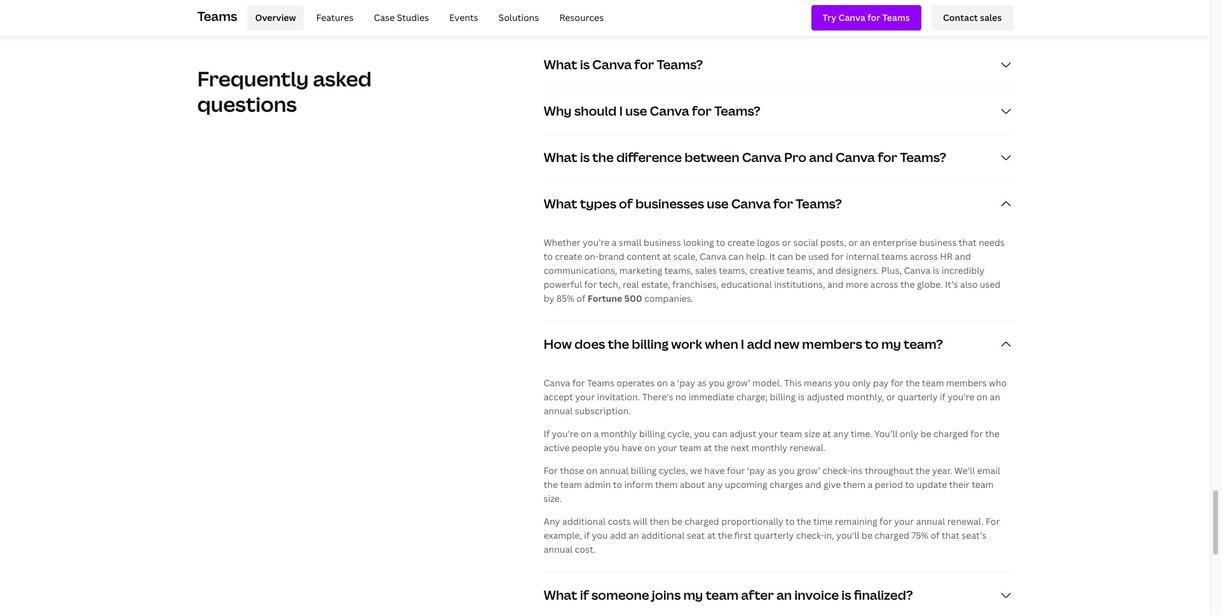 Task type: locate. For each thing, give the bounding box(es) containing it.
you up the immediate
[[709, 377, 725, 389]]

teams?
[[657, 56, 703, 73], [714, 102, 760, 119], [900, 149, 946, 166], [796, 195, 842, 212]]

1 horizontal spatial as
[[767, 464, 777, 477]]

1 them from the left
[[655, 478, 678, 490]]

annual up 75%
[[916, 515, 945, 527]]

to
[[716, 236, 725, 248], [544, 250, 553, 262], [865, 335, 879, 353], [613, 478, 622, 490], [905, 478, 914, 490], [786, 515, 795, 527]]

them down ins
[[843, 478, 865, 490]]

what for what is canva for teams?
[[544, 56, 577, 73]]

that inside any additional costs will then be charged proportionally to the time remaining for your annual renewal. for example, if you add an additional seat at the first quarterly check-in, you'll be charged 75% of that seat's annual cost.
[[942, 529, 959, 541]]

can right the it
[[778, 250, 793, 262]]

renewal. inside any additional costs will then be charged proportionally to the time remaining for your annual renewal. for example, if you add an additional seat at the first quarterly check-in, you'll be charged 75% of that seat's annual cost.
[[947, 515, 984, 527]]

annual down accept
[[544, 405, 573, 417]]

what is the difference between canva pro and canva for teams?
[[544, 149, 946, 166]]

1 horizontal spatial my
[[881, 335, 901, 353]]

an down who
[[990, 391, 1000, 403]]

your down cycle,
[[658, 442, 677, 454]]

your up 75%
[[894, 515, 914, 527]]

is down should
[[580, 149, 590, 166]]

across left hr
[[910, 250, 938, 262]]

1 vertical spatial my
[[683, 586, 703, 604]]

you're
[[948, 391, 974, 403], [552, 428, 579, 440]]

monthly down subscription.
[[601, 428, 637, 440]]

my inside how does the billing work when i add new members to my team? dropdown button
[[881, 335, 901, 353]]

there's
[[642, 391, 673, 403]]

at right seat
[[707, 529, 716, 541]]

next
[[731, 442, 749, 454]]

0 vertical spatial 'pay
[[677, 377, 695, 389]]

0 vertical spatial for
[[544, 464, 558, 477]]

1 horizontal spatial any
[[833, 428, 849, 440]]

teams left overview
[[197, 7, 237, 25]]

1 vertical spatial members
[[946, 377, 987, 389]]

used right also
[[980, 278, 1001, 290]]

for
[[634, 56, 654, 73], [692, 102, 712, 119], [878, 149, 897, 166], [773, 195, 793, 212], [831, 250, 844, 262], [584, 278, 597, 290], [572, 377, 585, 389], [891, 377, 903, 389], [970, 428, 983, 440], [879, 515, 892, 527]]

teams
[[197, 7, 237, 25], [587, 377, 614, 389]]

teams,
[[664, 264, 693, 276], [719, 264, 747, 276], [786, 264, 815, 276]]

0 horizontal spatial add
[[610, 529, 626, 541]]

0 horizontal spatial of
[[577, 292, 585, 304]]

is right the invoice
[[842, 586, 851, 604]]

grow' up charge;
[[727, 377, 750, 389]]

this
[[784, 377, 802, 389]]

be right then
[[671, 515, 682, 527]]

add inside how does the billing work when i add new members to my team? dropdown button
[[747, 335, 771, 353]]

1 horizontal spatial i
[[741, 335, 744, 353]]

the inside whether you're a small business looking to create logos or social posts, or an enterprise business that needs to create on-brand content at scale, canva can help. it can be used for internal teams across hr and communications, marketing teams, sales teams, creative teams, and designers. plus, canva is incredibly powerful for tech, real estate, franchises, educational institutions, and more across the globe. it's also used by 85% of
[[900, 278, 915, 290]]

additional
[[562, 515, 606, 527], [641, 529, 685, 541]]

1 vertical spatial used
[[980, 278, 1001, 290]]

be down 'social'
[[795, 250, 806, 262]]

use right should
[[625, 102, 647, 119]]

can left 'adjust'
[[712, 428, 728, 440]]

0 vertical spatial charged
[[933, 428, 968, 440]]

tech,
[[599, 278, 621, 290]]

500
[[624, 292, 642, 304]]

annual inside canva for teams operates on a 'pay as you grow' model. this means you only pay for the team members who accept your invitation. there's no immediate charge; billing is adjusted monthly, or quarterly if you're on an annual subscription.
[[544, 405, 573, 417]]

1 vertical spatial 'pay
[[747, 464, 765, 477]]

0 horizontal spatial renewal.
[[790, 442, 826, 454]]

why
[[544, 102, 572, 119]]

team left after
[[706, 586, 738, 604]]

the inside dropdown button
[[608, 335, 629, 353]]

1 vertical spatial any
[[707, 478, 723, 490]]

1 horizontal spatial have
[[704, 464, 725, 477]]

what inside dropdown button
[[544, 195, 577, 212]]

quarterly inside any additional costs will then be charged proportionally to the time remaining for your annual renewal. for example, if you add an additional seat at the first quarterly check-in, you'll be charged 75% of that seat's annual cost.
[[754, 529, 794, 541]]

0 horizontal spatial them
[[655, 478, 678, 490]]

their
[[949, 478, 970, 490]]

0 horizontal spatial create
[[555, 250, 582, 262]]

1 horizontal spatial members
[[946, 377, 987, 389]]

1 vertical spatial you're
[[552, 428, 579, 440]]

looking
[[683, 236, 714, 248]]

0 horizontal spatial teams,
[[664, 264, 693, 276]]

or down pay
[[886, 391, 895, 403]]

a up brand
[[612, 236, 617, 248]]

between
[[684, 149, 739, 166]]

1 vertical spatial add
[[610, 529, 626, 541]]

check- inside for those on annual billing cycles, we have four 'pay as you grow' check-ins throughout the year. we'll email the team admin to inform them about any upcoming charges and give them a period to update their team size.
[[822, 464, 850, 477]]

then
[[650, 515, 669, 527]]

the left difference
[[592, 149, 614, 166]]

hr
[[940, 250, 953, 262]]

pay
[[873, 377, 889, 389]]

business
[[644, 236, 681, 248], [919, 236, 957, 248]]

1 vertical spatial as
[[767, 464, 777, 477]]

at left "scale,"
[[662, 250, 671, 262]]

canva right pro
[[836, 149, 875, 166]]

frequently
[[197, 65, 309, 92]]

0 horizontal spatial members
[[802, 335, 862, 353]]

can inside if you're on a monthly billing cycle, you can adjust your team size at any time. you'll only be charged for the active people you have on your team at the next monthly renewal.
[[712, 428, 728, 440]]

a
[[612, 236, 617, 248], [670, 377, 675, 389], [594, 428, 599, 440], [868, 478, 873, 490]]

1 horizontal spatial grow'
[[797, 464, 820, 477]]

additional up example,
[[562, 515, 606, 527]]

the up size.
[[544, 478, 558, 490]]

0 vertical spatial only
[[852, 377, 871, 389]]

ins
[[850, 464, 863, 477]]

check- up 'give'
[[822, 464, 850, 477]]

1 vertical spatial of
[[577, 292, 585, 304]]

billing down this
[[770, 391, 796, 403]]

1 horizontal spatial renewal.
[[947, 515, 984, 527]]

time
[[813, 515, 833, 527]]

menu bar containing overview
[[242, 5, 611, 31]]

1 horizontal spatial for
[[986, 515, 1000, 527]]

teams, up institutions,
[[786, 264, 815, 276]]

add left new
[[747, 335, 771, 353]]

0 vertical spatial any
[[833, 428, 849, 440]]

what up why
[[544, 56, 577, 73]]

0 vertical spatial renewal.
[[790, 442, 826, 454]]

1 vertical spatial renewal.
[[947, 515, 984, 527]]

be inside if you're on a monthly billing cycle, you can adjust your team size at any time. you'll only be charged for the active people you have on your team at the next monthly renewal.
[[920, 428, 931, 440]]

'pay up upcoming
[[747, 464, 765, 477]]

to down whether
[[544, 250, 553, 262]]

a left period at the bottom
[[868, 478, 873, 490]]

for left those
[[544, 464, 558, 477]]

adjust
[[730, 428, 756, 440]]

an right after
[[776, 586, 792, 604]]

you'll
[[836, 529, 859, 541]]

1 what from the top
[[544, 56, 577, 73]]

any left time. at the right bottom
[[833, 428, 849, 440]]

as inside canva for teams operates on a 'pay as you grow' model. this means you only pay for the team members who accept your invitation. there's no immediate charge; billing is adjusted monthly, or quarterly if you're on an annual subscription.
[[697, 377, 707, 389]]

as
[[697, 377, 707, 389], [767, 464, 777, 477]]

on
[[657, 377, 668, 389], [977, 391, 988, 403], [581, 428, 592, 440], [644, 442, 655, 454], [586, 464, 597, 477]]

grow' up charges
[[797, 464, 820, 477]]

1 horizontal spatial monthly
[[751, 442, 787, 454]]

2 vertical spatial if
[[580, 586, 589, 604]]

2 vertical spatial of
[[931, 529, 940, 541]]

members left who
[[946, 377, 987, 389]]

0 horizontal spatial grow'
[[727, 377, 750, 389]]

that left the needs
[[959, 236, 976, 248]]

them down cycles,
[[655, 478, 678, 490]]

'pay
[[677, 377, 695, 389], [747, 464, 765, 477]]

1 vertical spatial charged
[[684, 515, 719, 527]]

any inside for those on annual billing cycles, we have four 'pay as you grow' check-ins throughout the year. we'll email the team admin to inform them about any upcoming charges and give them a period to update their team size.
[[707, 478, 723, 490]]

1 vertical spatial grow'
[[797, 464, 820, 477]]

no
[[675, 391, 686, 403]]

charged up seat
[[684, 515, 719, 527]]

1 vertical spatial create
[[555, 250, 582, 262]]

1 horizontal spatial quarterly
[[898, 391, 938, 403]]

of right 'types' at the top of page
[[619, 195, 633, 212]]

or inside canva for teams operates on a 'pay as you grow' model. this means you only pay for the team members who accept your invitation. there's no immediate charge; billing is adjusted monthly, or quarterly if you're on an annual subscription.
[[886, 391, 895, 403]]

the down plus,
[[900, 278, 915, 290]]

0 horizontal spatial additional
[[562, 515, 606, 527]]

2 teams, from the left
[[719, 264, 747, 276]]

annual inside for those on annual billing cycles, we have four 'pay as you grow' check-ins throughout the year. we'll email the team admin to inform them about any upcoming charges and give them a period to update their team size.
[[600, 464, 628, 477]]

my left team?
[[881, 335, 901, 353]]

1 vertical spatial have
[[704, 464, 725, 477]]

1 vertical spatial additional
[[641, 529, 685, 541]]

only up monthly,
[[852, 377, 871, 389]]

3 what from the top
[[544, 195, 577, 212]]

0 horizontal spatial you're
[[552, 428, 579, 440]]

what down why
[[544, 149, 577, 166]]

0 vertical spatial you're
[[948, 391, 974, 403]]

how does the billing work when i add new members to my team? button
[[544, 321, 1013, 367]]

an down will
[[629, 529, 639, 541]]

billing left cycle,
[[639, 428, 665, 440]]

members
[[802, 335, 862, 353], [946, 377, 987, 389]]

0 horizontal spatial i
[[619, 102, 623, 119]]

1 vertical spatial monthly
[[751, 442, 787, 454]]

canva for teams operates on a 'pay as you grow' model. this means you only pay for the team members who accept your invitation. there's no immediate charge; billing is adjusted monthly, or quarterly if you're on an annual subscription.
[[544, 377, 1007, 417]]

1 horizontal spatial used
[[980, 278, 1001, 290]]

2 what from the top
[[544, 149, 577, 166]]

and right pro
[[809, 149, 833, 166]]

if
[[940, 391, 946, 403], [584, 529, 590, 541], [580, 586, 589, 604]]

team left size
[[780, 428, 802, 440]]

any inside if you're on a monthly billing cycle, you can adjust your team size at any time. you'll only be charged for the active people you have on your team at the next monthly renewal.
[[833, 428, 849, 440]]

billing inside canva for teams operates on a 'pay as you grow' model. this means you only pay for the team members who accept your invitation. there's no immediate charge; billing is adjusted monthly, or quarterly if you're on an annual subscription.
[[770, 391, 796, 403]]

0 horizontal spatial my
[[683, 586, 703, 604]]

canva up accept
[[544, 377, 570, 389]]

the right does
[[608, 335, 629, 353]]

teams inside canva for teams operates on a 'pay as you grow' model. this means you only pay for the team members who accept your invitation. there's no immediate charge; billing is adjusted monthly, or quarterly if you're on an annual subscription.
[[587, 377, 614, 389]]

any
[[833, 428, 849, 440], [707, 478, 723, 490]]

quarterly down the "proportionally"
[[754, 529, 794, 541]]

use up looking
[[707, 195, 729, 212]]

team
[[922, 377, 944, 389], [780, 428, 802, 440], [679, 442, 701, 454], [560, 478, 582, 490], [972, 478, 994, 490], [706, 586, 738, 604]]

1 vertical spatial if
[[584, 529, 590, 541]]

for those on annual billing cycles, we have four 'pay as you grow' check-ins throughout the year. we'll email the team admin to inform them about any upcoming charges and give them a period to update their team size.
[[544, 464, 1000, 504]]

adjusted
[[807, 391, 844, 403]]

1 horizontal spatial create
[[727, 236, 755, 248]]

will
[[633, 515, 647, 527]]

only inside if you're on a monthly billing cycle, you can adjust your team size at any time. you'll only be charged for the active people you have on your team at the next monthly renewal.
[[900, 428, 918, 440]]

it
[[769, 250, 775, 262]]

0 horizontal spatial teams
[[197, 7, 237, 25]]

0 vertical spatial i
[[619, 102, 623, 119]]

to up pay
[[865, 335, 879, 353]]

1 horizontal spatial teams
[[587, 377, 614, 389]]

only
[[852, 377, 871, 389], [900, 428, 918, 440]]

you're inside if you're on a monthly billing cycle, you can adjust your team size at any time. you'll only be charged for the active people you have on your team at the next monthly renewal.
[[552, 428, 579, 440]]

be
[[795, 250, 806, 262], [920, 428, 931, 440], [671, 515, 682, 527], [862, 529, 872, 541]]

0 horizontal spatial quarterly
[[754, 529, 794, 541]]

0 vertical spatial if
[[940, 391, 946, 403]]

be inside whether you're a small business looking to create logos or social posts, or an enterprise business that needs to create on-brand content at scale, canva can help. it can be used for internal teams across hr and communications, marketing teams, sales teams, creative teams, and designers. plus, canva is incredibly powerful for tech, real estate, franchises, educational institutions, and more across the globe. it's also used by 85% of
[[795, 250, 806, 262]]

used down 'social'
[[808, 250, 829, 262]]

if left 'someone'
[[580, 586, 589, 604]]

teams? inside what is the difference between canva pro and canva for teams? "dropdown button"
[[900, 149, 946, 166]]

0 horizontal spatial 'pay
[[677, 377, 695, 389]]

0 vertical spatial my
[[881, 335, 901, 353]]

1 horizontal spatial can
[[728, 250, 744, 262]]

0 vertical spatial quarterly
[[898, 391, 938, 403]]

renewal. down size
[[790, 442, 826, 454]]

members inside dropdown button
[[802, 335, 862, 353]]

grow' inside canva for teams operates on a 'pay as you grow' model. this means you only pay for the team members who accept your invitation. there's no immediate charge; billing is adjusted monthly, or quarterly if you're on an annual subscription.
[[727, 377, 750, 389]]

what for what types of businesses use canva for teams?
[[544, 195, 577, 212]]

what is canva for teams?
[[544, 56, 703, 73]]

an inside dropdown button
[[776, 586, 792, 604]]

1 horizontal spatial only
[[900, 428, 918, 440]]

0 horizontal spatial business
[[644, 236, 681, 248]]

annual down example,
[[544, 543, 573, 555]]

team?
[[904, 335, 943, 353]]

create
[[727, 236, 755, 248], [555, 250, 582, 262]]

scale,
[[673, 250, 697, 262]]

remaining
[[835, 515, 877, 527]]

and left 'give'
[[805, 478, 821, 490]]

have up inform
[[622, 442, 642, 454]]

2 horizontal spatial teams,
[[786, 264, 815, 276]]

1 vertical spatial teams
[[587, 377, 614, 389]]

that
[[959, 236, 976, 248], [942, 529, 959, 541]]

pro
[[784, 149, 806, 166]]

1 horizontal spatial teams,
[[719, 264, 747, 276]]

0 vertical spatial that
[[959, 236, 976, 248]]

if inside any additional costs will then be charged proportionally to the time remaining for your annual renewal. for example, if you add an additional seat at the first quarterly check-in, you'll be charged 75% of that seat's annual cost.
[[584, 529, 590, 541]]

0 horizontal spatial as
[[697, 377, 707, 389]]

for inside any additional costs will then be charged proportionally to the time remaining for your annual renewal. for example, if you add an additional seat at the first quarterly check-in, you'll be charged 75% of that seat's annual cost.
[[879, 515, 892, 527]]

0 vertical spatial of
[[619, 195, 633, 212]]

you up charges
[[779, 464, 795, 477]]

0 vertical spatial members
[[802, 335, 862, 353]]

have inside for those on annual billing cycles, we have four 'pay as you grow' check-ins throughout the year. we'll email the team admin to inform them about any upcoming charges and give them a period to update their team size.
[[704, 464, 725, 477]]

annual
[[544, 405, 573, 417], [600, 464, 628, 477], [916, 515, 945, 527], [544, 543, 573, 555]]

a up there's
[[670, 377, 675, 389]]

and left more
[[827, 278, 844, 290]]

canva left pro
[[742, 149, 781, 166]]

0 vertical spatial used
[[808, 250, 829, 262]]

and inside "dropdown button"
[[809, 149, 833, 166]]

events
[[449, 11, 478, 23]]

new
[[774, 335, 800, 353]]

invitation.
[[597, 391, 640, 403]]

canva inside canva for teams operates on a 'pay as you grow' model. this means you only pay for the team members who accept your invitation. there's no immediate charge; billing is adjusted monthly, or quarterly if you're on an annual subscription.
[[544, 377, 570, 389]]

1 vertical spatial across
[[870, 278, 898, 290]]

create up help.
[[727, 236, 755, 248]]

0 horizontal spatial across
[[870, 278, 898, 290]]

overview link
[[247, 5, 304, 31]]

3 teams, from the left
[[786, 264, 815, 276]]

email
[[977, 464, 1000, 477]]

monthly
[[601, 428, 637, 440], [751, 442, 787, 454]]

i right when
[[741, 335, 744, 353]]

needs
[[979, 236, 1005, 248]]

immediate
[[689, 391, 734, 403]]

of right 75%
[[931, 529, 940, 541]]

if up the cost.
[[584, 529, 590, 541]]

1 horizontal spatial them
[[843, 478, 865, 490]]

what for what if someone joins my team after an invoice is finalized?
[[544, 586, 577, 604]]

1 teams, from the left
[[664, 264, 693, 276]]

1 horizontal spatial of
[[619, 195, 633, 212]]

create down whether
[[555, 250, 582, 262]]

0 horizontal spatial use
[[625, 102, 647, 119]]

is up globe.
[[933, 264, 939, 276]]

is inside "dropdown button"
[[580, 149, 590, 166]]

team inside canva for teams operates on a 'pay as you grow' model. this means you only pay for the team members who accept your invitation. there's no immediate charge; billing is adjusted monthly, or quarterly if you're on an annual subscription.
[[922, 377, 944, 389]]

institutions,
[[774, 278, 825, 290]]

team down team?
[[922, 377, 944, 389]]

menu bar
[[242, 5, 611, 31]]

2 horizontal spatial or
[[886, 391, 895, 403]]

2 horizontal spatial charged
[[933, 428, 968, 440]]

1 horizontal spatial add
[[747, 335, 771, 353]]

you up adjusted
[[834, 377, 850, 389]]

of inside any additional costs will then be charged proportionally to the time remaining for your annual renewal. for example, if you add an additional seat at the first quarterly check-in, you'll be charged 75% of that seat's annual cost.
[[931, 529, 940, 541]]

1 vertical spatial use
[[707, 195, 729, 212]]

2 horizontal spatial of
[[931, 529, 940, 541]]

2 business from the left
[[919, 236, 957, 248]]

of
[[619, 195, 633, 212], [577, 292, 585, 304], [931, 529, 940, 541]]

1 vertical spatial quarterly
[[754, 529, 794, 541]]

i right should
[[619, 102, 623, 119]]

period
[[875, 478, 903, 490]]

your up subscription.
[[575, 391, 595, 403]]

1 horizontal spatial 'pay
[[747, 464, 765, 477]]

only right you'll
[[900, 428, 918, 440]]

0 vertical spatial monthly
[[601, 428, 637, 440]]

2 vertical spatial charged
[[875, 529, 909, 541]]

1 vertical spatial i
[[741, 335, 744, 353]]

1 vertical spatial check-
[[796, 529, 824, 541]]

0 horizontal spatial any
[[707, 478, 723, 490]]

billing up inform
[[631, 464, 657, 477]]

what left 'types' at the top of page
[[544, 195, 577, 212]]

should
[[574, 102, 617, 119]]

proportionally
[[721, 515, 783, 527]]

0 vertical spatial as
[[697, 377, 707, 389]]

is down this
[[798, 391, 805, 403]]

on inside for those on annual billing cycles, we have four 'pay as you grow' check-ins throughout the year. we'll email the team admin to inform them about any upcoming charges and give them a period to update their team size.
[[586, 464, 597, 477]]

you right 'people' on the left of page
[[604, 442, 620, 454]]

1 horizontal spatial additional
[[641, 529, 685, 541]]

what inside "dropdown button"
[[544, 149, 577, 166]]

add down the 'costs'
[[610, 529, 626, 541]]

canva up difference
[[650, 102, 689, 119]]

0 horizontal spatial charged
[[684, 515, 719, 527]]

canva inside what is canva for teams? dropdown button
[[592, 56, 632, 73]]

powerful
[[544, 278, 582, 290]]

'pay up no
[[677, 377, 695, 389]]

at left next
[[703, 442, 712, 454]]

or up 'internal'
[[848, 236, 858, 248]]

0 vertical spatial use
[[625, 102, 647, 119]]

cost.
[[575, 543, 596, 555]]

to left time
[[786, 515, 795, 527]]

4 what from the top
[[544, 586, 577, 604]]

0 vertical spatial have
[[622, 442, 642, 454]]

1 horizontal spatial business
[[919, 236, 957, 248]]

if inside canva for teams operates on a 'pay as you grow' model. this means you only pay for the team members who accept your invitation. there's no immediate charge; billing is adjusted monthly, or quarterly if you're on an annual subscription.
[[940, 391, 946, 403]]

1 vertical spatial for
[[986, 515, 1000, 527]]

monthly right next
[[751, 442, 787, 454]]

use inside dropdown button
[[625, 102, 647, 119]]

teams? inside what types of businesses use canva for teams? dropdown button
[[796, 195, 842, 212]]

you
[[709, 377, 725, 389], [834, 377, 850, 389], [694, 428, 710, 440], [604, 442, 620, 454], [779, 464, 795, 477], [592, 529, 608, 541]]

designers.
[[836, 264, 879, 276]]

i inside how does the billing work when i add new members to my team? dropdown button
[[741, 335, 744, 353]]

case studies link
[[366, 5, 437, 31]]

renewal. up seat's
[[947, 515, 984, 527]]

enterprise
[[872, 236, 917, 248]]

educational
[[721, 278, 772, 290]]



Task type: vqa. For each thing, say whether or not it's contained in the screenshot.
Search SEARCH FIELD
no



Task type: describe. For each thing, give the bounding box(es) containing it.
0 horizontal spatial monthly
[[601, 428, 637, 440]]

that inside whether you're a small business looking to create logos or social posts, or an enterprise business that needs to create on-brand content at scale, canva can help. it can be used for internal teams across hr and communications, marketing teams, sales teams, creative teams, and designers. plus, canva is incredibly powerful for tech, real estate, franchises, educational institutions, and more across the globe. it's also used by 85% of
[[959, 236, 976, 248]]

is inside whether you're a small business looking to create logos or social posts, or an enterprise business that needs to create on-brand content at scale, canva can help. it can be used for internal teams across hr and communications, marketing teams, sales teams, creative teams, and designers. plus, canva is incredibly powerful for tech, real estate, franchises, educational institutions, and more across the globe. it's also used by 85% of
[[933, 264, 939, 276]]

questions
[[197, 90, 297, 118]]

the inside canva for teams operates on a 'pay as you grow' model. this means you only pay for the team members who accept your invitation. there's no immediate charge; billing is adjusted monthly, or quarterly if you're on an annual subscription.
[[906, 377, 920, 389]]

any
[[544, 515, 560, 527]]

a inside canva for teams operates on a 'pay as you grow' model. this means you only pay for the team members who accept your invitation. there's no immediate charge; billing is adjusted monthly, or quarterly if you're on an annual subscription.
[[670, 377, 675, 389]]

creative
[[750, 264, 784, 276]]

what if someone joins my team after an invoice is finalized? button
[[544, 572, 1013, 615]]

features
[[316, 11, 354, 23]]

of inside dropdown button
[[619, 195, 633, 212]]

any additional costs will then be charged proportionally to the time remaining for your annual renewal. for example, if you add an additional seat at the first quarterly check-in, you'll be charged 75% of that seat's annual cost.
[[544, 515, 1000, 555]]

update
[[916, 478, 947, 490]]

billing inside if you're on a monthly billing cycle, you can adjust your team size at any time. you'll only be charged for the active people you have on your team at the next monthly renewal.
[[639, 428, 665, 440]]

your inside canva for teams operates on a 'pay as you grow' model. this means you only pay for the team members who accept your invitation. there's no immediate charge; billing is adjusted monthly, or quarterly if you're on an annual subscription.
[[575, 391, 595, 403]]

a inside if you're on a monthly billing cycle, you can adjust your team size at any time. you'll only be charged for the active people you have on your team at the next monthly renewal.
[[594, 428, 599, 440]]

members inside canva for teams operates on a 'pay as you grow' model. this means you only pay for the team members who accept your invitation. there's no immediate charge; billing is adjusted monthly, or quarterly if you're on an annual subscription.
[[946, 377, 987, 389]]

cycles,
[[659, 464, 688, 477]]

the left first
[[718, 529, 732, 541]]

seat's
[[962, 529, 987, 541]]

for inside "dropdown button"
[[878, 149, 897, 166]]

does
[[574, 335, 605, 353]]

types
[[580, 195, 616, 212]]

canva inside why should i use canva for teams? dropdown button
[[650, 102, 689, 119]]

companies.
[[644, 292, 693, 304]]

asked
[[313, 65, 372, 92]]

as inside for those on annual billing cycles, we have four 'pay as you grow' check-ins throughout the year. we'll email the team admin to inform them about any upcoming charges and give them a period to update their team size.
[[767, 464, 777, 477]]

billing inside for those on annual billing cycles, we have four 'pay as you grow' check-ins throughout the year. we'll email the team admin to inform them about any upcoming charges and give them a period to update their team size.
[[631, 464, 657, 477]]

how
[[544, 335, 572, 353]]

i inside why should i use canva for teams? dropdown button
[[619, 102, 623, 119]]

features link
[[309, 5, 361, 31]]

team down cycle,
[[679, 442, 701, 454]]

for inside if you're on a monthly billing cycle, you can adjust your team size at any time. you'll only be charged for the active people you have on your team at the next monthly renewal.
[[970, 428, 983, 440]]

to right looking
[[716, 236, 725, 248]]

we
[[690, 464, 702, 477]]

1 business from the left
[[644, 236, 681, 248]]

billing inside dropdown button
[[632, 335, 669, 353]]

content
[[627, 250, 660, 262]]

the up email
[[985, 428, 1000, 440]]

be down remaining
[[862, 529, 872, 541]]

to right period at the bottom
[[905, 478, 914, 490]]

you inside any additional costs will then be charged proportionally to the time remaining for your annual renewal. for example, if you add an additional seat at the first quarterly check-in, you'll be charged 75% of that seat's annual cost.
[[592, 529, 608, 541]]

0 vertical spatial create
[[727, 236, 755, 248]]

check- inside any additional costs will then be charged proportionally to the time remaining for your annual renewal. for example, if you add an additional seat at the first quarterly check-in, you'll be charged 75% of that seat's annual cost.
[[796, 529, 824, 541]]

businesses
[[635, 195, 704, 212]]

give
[[824, 478, 841, 490]]

what is the difference between canva pro and canva for teams? button
[[544, 135, 1013, 180]]

85%
[[556, 292, 574, 304]]

inform
[[624, 478, 653, 490]]

to right admin
[[613, 478, 622, 490]]

you right cycle,
[[694, 428, 710, 440]]

size.
[[544, 492, 562, 504]]

what for what is the difference between canva pro and canva for teams?
[[544, 149, 577, 166]]

about
[[680, 478, 705, 490]]

canva up globe.
[[904, 264, 930, 276]]

of inside whether you're a small business looking to create logos or social posts, or an enterprise business that needs to create on-brand content at scale, canva can help. it can be used for internal teams across hr and communications, marketing teams, sales teams, creative teams, and designers. plus, canva is incredibly powerful for tech, real estate, franchises, educational institutions, and more across the globe. it's also used by 85% of
[[577, 292, 585, 304]]

more
[[846, 278, 868, 290]]

an inside canva for teams operates on a 'pay as you grow' model. this means you only pay for the team members who accept your invitation. there's no immediate charge; billing is adjusted monthly, or quarterly if you're on an annual subscription.
[[990, 391, 1000, 403]]

at inside whether you're a small business looking to create logos or social posts, or an enterprise business that needs to create on-brand content at scale, canva can help. it can be used for internal teams across hr and communications, marketing teams, sales teams, creative teams, and designers. plus, canva is incredibly powerful for tech, real estate, franchises, educational institutions, and more across the globe. it's also used by 85% of
[[662, 250, 671, 262]]

team down those
[[560, 478, 582, 490]]

accept
[[544, 391, 573, 403]]

size
[[804, 428, 820, 440]]

means
[[804, 377, 832, 389]]

an inside any additional costs will then be charged proportionally to the time remaining for your annual renewal. for example, if you add an additional seat at the first quarterly check-in, you'll be charged 75% of that seat's annual cost.
[[629, 529, 639, 541]]

fortune 500 companies.
[[588, 292, 693, 304]]

charged inside if you're on a monthly billing cycle, you can adjust your team size at any time. you'll only be charged for the active people you have on your team at the next monthly renewal.
[[933, 428, 968, 440]]

quarterly inside canva for teams operates on a 'pay as you grow' model. this means you only pay for the team members who accept your invitation. there's no immediate charge; billing is adjusted monthly, or quarterly if you're on an annual subscription.
[[898, 391, 938, 403]]

joins
[[652, 586, 681, 604]]

if you're on a monthly billing cycle, you can adjust your team size at any time. you'll only be charged for the active people you have on your team at the next monthly renewal.
[[544, 428, 1000, 454]]

canva up sales
[[700, 250, 726, 262]]

people
[[572, 442, 602, 454]]

your right 'adjust'
[[758, 428, 778, 440]]

team down email
[[972, 478, 994, 490]]

the left time
[[797, 515, 811, 527]]

the inside "dropdown button"
[[592, 149, 614, 166]]

have inside if you're on a monthly billing cycle, you can adjust your team size at any time. you'll only be charged for the active people you have on your team at the next monthly renewal.
[[622, 442, 642, 454]]

1 horizontal spatial charged
[[875, 529, 909, 541]]

subscription.
[[575, 405, 631, 417]]

internal
[[846, 250, 879, 262]]

teams element
[[197, 0, 1013, 36]]

and down posts, in the right of the page
[[817, 264, 833, 276]]

estate,
[[641, 278, 670, 290]]

is down resources 'link'
[[580, 56, 590, 73]]

0 horizontal spatial or
[[782, 236, 791, 248]]

you inside for those on annual billing cycles, we have four 'pay as you grow' check-ins throughout the year. we'll email the team admin to inform them about any upcoming charges and give them a period to update their team size.
[[779, 464, 795, 477]]

at inside any additional costs will then be charged proportionally to the time remaining for your annual renewal. for example, if you add an additional seat at the first quarterly check-in, you'll be charged 75% of that seat's annual cost.
[[707, 529, 716, 541]]

case
[[374, 11, 395, 23]]

for inside any additional costs will then be charged proportionally to the time remaining for your annual renewal. for example, if you add an additional seat at the first quarterly check-in, you'll be charged 75% of that seat's annual cost.
[[986, 515, 1000, 527]]

overview
[[255, 11, 296, 23]]

someone
[[591, 586, 649, 604]]

add inside any additional costs will then be charged proportionally to the time remaining for your annual renewal. for example, if you add an additional seat at the first quarterly check-in, you'll be charged 75% of that seat's annual cost.
[[610, 529, 626, 541]]

solutions link
[[491, 5, 547, 31]]

teams? inside why should i use canva for teams? dropdown button
[[714, 102, 760, 119]]

work
[[671, 335, 702, 353]]

for inside dropdown button
[[773, 195, 793, 212]]

'pay inside for those on annual billing cycles, we have four 'pay as you grow' check-ins throughout the year. we'll email the team admin to inform them about any upcoming charges and give them a period to update their team size.
[[747, 464, 765, 477]]

how does the billing work when i add new members to my team?
[[544, 335, 943, 353]]

to inside any additional costs will then be charged proportionally to the time remaining for your annual renewal. for example, if you add an additional seat at the first quarterly check-in, you'll be charged 75% of that seat's annual cost.
[[786, 515, 795, 527]]

real
[[623, 278, 639, 290]]

those
[[560, 464, 584, 477]]

costs
[[608, 515, 631, 527]]

admin
[[584, 478, 611, 490]]

why should i use canva for teams?
[[544, 102, 760, 119]]

resources link
[[552, 5, 611, 31]]

at right size
[[822, 428, 831, 440]]

franchises,
[[672, 278, 719, 290]]

a inside whether you're a small business looking to create logos or social posts, or an enterprise business that needs to create on-brand content at scale, canva can help. it can be used for internal teams across hr and communications, marketing teams, sales teams, creative teams, and designers. plus, canva is incredibly powerful for tech, real estate, franchises, educational institutions, and more across the globe. it's also used by 85% of
[[612, 236, 617, 248]]

time.
[[851, 428, 872, 440]]

you're inside canva for teams operates on a 'pay as you grow' model. this means you only pay for the team members who accept your invitation. there's no immediate charge; billing is adjusted monthly, or quarterly if you're on an annual subscription.
[[948, 391, 974, 403]]

canva inside what types of businesses use canva for teams? dropdown button
[[731, 195, 771, 212]]

1 horizontal spatial across
[[910, 250, 938, 262]]

four
[[727, 464, 745, 477]]

to inside dropdown button
[[865, 335, 879, 353]]

grow' inside for those on annual billing cycles, we have four 'pay as you grow' check-ins throughout the year. we'll email the team admin to inform them about any upcoming charges and give them a period to update their team size.
[[797, 464, 820, 477]]

0 horizontal spatial used
[[808, 250, 829, 262]]

plus,
[[881, 264, 902, 276]]

by
[[544, 292, 554, 304]]

team inside dropdown button
[[706, 586, 738, 604]]

resources
[[559, 11, 604, 23]]

who
[[989, 377, 1007, 389]]

small
[[619, 236, 641, 248]]

for inside for those on annual billing cycles, we have four 'pay as you grow' check-ins throughout the year. we'll email the team admin to inform them about any upcoming charges and give them a period to update their team size.
[[544, 464, 558, 477]]

globe.
[[917, 278, 943, 290]]

model.
[[752, 377, 782, 389]]

teams? inside what is canva for teams? dropdown button
[[657, 56, 703, 73]]

teams
[[881, 250, 908, 262]]

brand
[[599, 250, 624, 262]]

and inside for those on annual billing cycles, we have four 'pay as you grow' check-ins throughout the year. we'll email the team admin to inform them about any upcoming charges and give them a period to update their team size.
[[805, 478, 821, 490]]

and up incredibly
[[955, 250, 971, 262]]

your inside any additional costs will then be charged proportionally to the time remaining for your annual renewal. for example, if you add an additional seat at the first quarterly check-in, you'll be charged 75% of that seat's annual cost.
[[894, 515, 914, 527]]

frequently asked questions
[[197, 65, 372, 118]]

active
[[544, 442, 570, 454]]

you're
[[583, 236, 609, 248]]

monthly,
[[846, 391, 884, 403]]

after
[[741, 586, 774, 604]]

operates
[[617, 377, 655, 389]]

2 them from the left
[[843, 478, 865, 490]]

fortune
[[588, 292, 622, 304]]

the left next
[[714, 442, 728, 454]]

use inside dropdown button
[[707, 195, 729, 212]]

help.
[[746, 250, 767, 262]]

an inside whether you're a small business looking to create logos or social posts, or an enterprise business that needs to create on-brand content at scale, canva can help. it can be used for internal teams across hr and communications, marketing teams, sales teams, creative teams, and designers. plus, canva is incredibly powerful for tech, real estate, franchises, educational institutions, and more across the globe. it's also used by 85% of
[[860, 236, 870, 248]]

year.
[[932, 464, 952, 477]]

case studies
[[374, 11, 429, 23]]

example,
[[544, 529, 582, 541]]

first
[[734, 529, 752, 541]]

what types of businesses use canva for teams? button
[[544, 181, 1013, 227]]

my inside what if someone joins my team after an invoice is finalized? dropdown button
[[683, 586, 703, 604]]

'pay inside canva for teams operates on a 'pay as you grow' model. this means you only pay for the team members who accept your invitation. there's no immediate charge; billing is adjusted monthly, or quarterly if you're on an annual subscription.
[[677, 377, 695, 389]]

if
[[544, 428, 550, 440]]

menu bar inside teams element
[[242, 5, 611, 31]]

only inside canva for teams operates on a 'pay as you grow' model. this means you only pay for the team members who accept your invitation. there's no immediate charge; billing is adjusted monthly, or quarterly if you're on an annual subscription.
[[852, 377, 871, 389]]

the up update
[[916, 464, 930, 477]]

contact sales image
[[943, 11, 1002, 25]]

2 horizontal spatial can
[[778, 250, 793, 262]]

is inside canva for teams operates on a 'pay as you grow' model. this means you only pay for the team members who accept your invitation. there's no immediate charge; billing is adjusted monthly, or quarterly if you're on an annual subscription.
[[798, 391, 805, 403]]

what types of businesses use canva for teams?
[[544, 195, 842, 212]]

a inside for those on annual billing cycles, we have four 'pay as you grow' check-ins throughout the year. we'll email the team admin to inform them about any upcoming charges and give them a period to update their team size.
[[868, 478, 873, 490]]

if inside dropdown button
[[580, 586, 589, 604]]

you'll
[[874, 428, 898, 440]]

renewal. inside if you're on a monthly billing cycle, you can adjust your team size at any time. you'll only be charged for the active people you have on your team at the next monthly renewal.
[[790, 442, 826, 454]]

incredibly
[[942, 264, 984, 276]]

1 horizontal spatial or
[[848, 236, 858, 248]]



